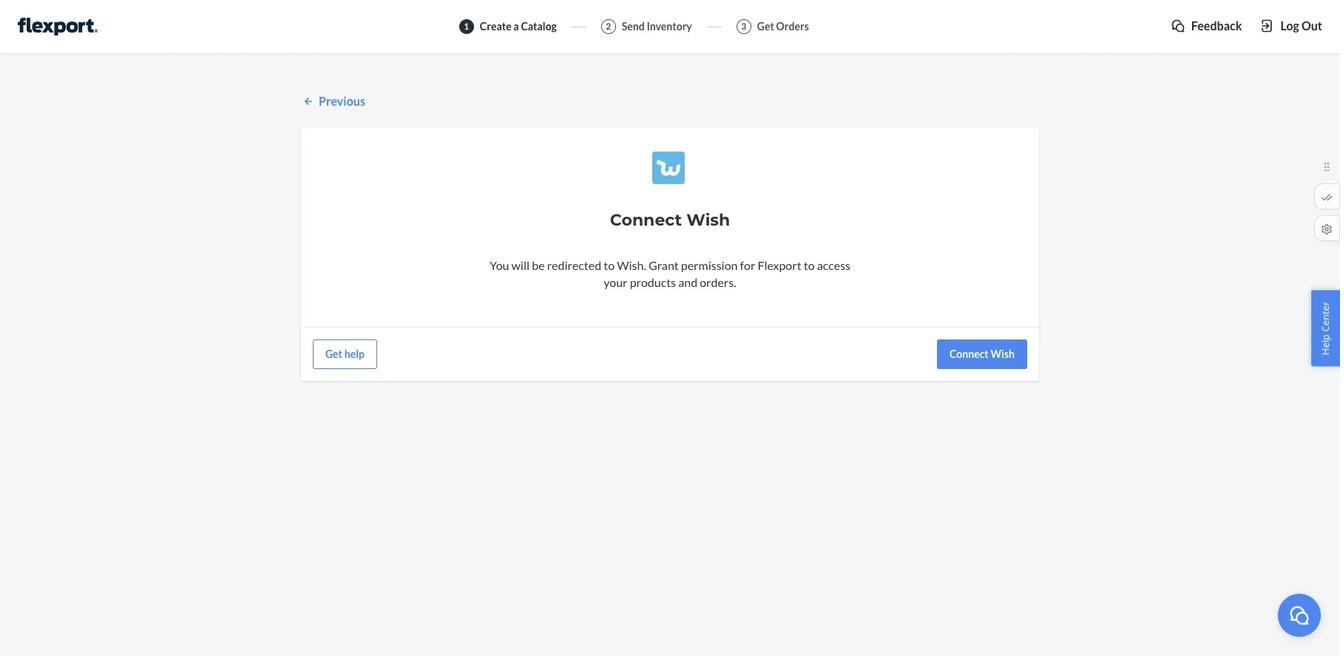 Task type: vqa. For each thing, say whether or not it's contained in the screenshot.
'get' for Get Orders
yes



Task type: locate. For each thing, give the bounding box(es) containing it.
wish
[[687, 210, 730, 230], [991, 347, 1015, 360]]

1 vertical spatial get
[[326, 347, 343, 360]]

send
[[622, 20, 645, 33]]

1 horizontal spatial connect wish
[[950, 347, 1015, 360]]

feedback link
[[1171, 18, 1243, 35]]

get left 'help'
[[326, 347, 343, 360]]

ojiud image
[[1289, 604, 1311, 626]]

0 horizontal spatial connect
[[610, 210, 682, 230]]

log
[[1281, 18, 1300, 33]]

2
[[606, 21, 611, 32]]

0 horizontal spatial to
[[604, 258, 615, 272]]

get for get help
[[326, 347, 343, 360]]

1 horizontal spatial wish
[[991, 347, 1015, 360]]

1 vertical spatial connect
[[950, 347, 989, 360]]

0 vertical spatial wish
[[687, 210, 730, 230]]

0 horizontal spatial get
[[326, 347, 343, 360]]

1 vertical spatial wish
[[991, 347, 1015, 360]]

products
[[630, 275, 676, 289]]

1 horizontal spatial to
[[804, 258, 815, 272]]

orders
[[777, 20, 809, 33]]

get orders
[[758, 20, 809, 33]]

to
[[604, 258, 615, 272], [804, 258, 815, 272]]

for
[[740, 258, 756, 272]]

0 vertical spatial get
[[758, 20, 775, 33]]

get
[[758, 20, 775, 33], [326, 347, 343, 360]]

flexport
[[758, 258, 802, 272]]

to up your
[[604, 258, 615, 272]]

1 vertical spatial connect wish
[[950, 347, 1015, 360]]

get inside button
[[326, 347, 343, 360]]

a
[[514, 20, 519, 33]]

redirected
[[547, 258, 602, 272]]

connect
[[610, 210, 682, 230], [950, 347, 989, 360]]

inventory
[[647, 20, 692, 33]]

help center button
[[1312, 290, 1341, 366]]

get right 3
[[758, 20, 775, 33]]

connect wish inside button
[[950, 347, 1015, 360]]

connect wish
[[610, 210, 730, 230], [950, 347, 1015, 360]]

0 horizontal spatial connect wish
[[610, 210, 730, 230]]

1
[[464, 21, 469, 32]]

previous
[[319, 94, 365, 108]]

get help
[[326, 347, 365, 360]]

get help button
[[313, 339, 377, 369]]

0 vertical spatial connect
[[610, 210, 682, 230]]

1 horizontal spatial get
[[758, 20, 775, 33]]

to left access
[[804, 258, 815, 272]]

1 horizontal spatial connect
[[950, 347, 989, 360]]

access
[[817, 258, 851, 272]]

create
[[480, 20, 512, 33]]

out
[[1302, 18, 1323, 33]]

previous link
[[301, 93, 1040, 110]]

connect wish button
[[937, 339, 1028, 369]]

and
[[679, 275, 698, 289]]

wish inside connect wish button
[[991, 347, 1015, 360]]



Task type: describe. For each thing, give the bounding box(es) containing it.
3
[[742, 21, 747, 32]]

help
[[1320, 334, 1333, 355]]

connect inside button
[[950, 347, 989, 360]]

0 vertical spatial connect wish
[[610, 210, 730, 230]]

flexport logo image
[[18, 18, 98, 36]]

catalog
[[521, 20, 557, 33]]

feedback
[[1192, 18, 1243, 33]]

permission
[[681, 258, 738, 272]]

help
[[345, 347, 365, 360]]

will
[[512, 258, 530, 272]]

be
[[532, 258, 545, 272]]

help center
[[1320, 301, 1333, 355]]

create a catalog
[[480, 20, 557, 33]]

wish.
[[617, 258, 647, 272]]

orders.
[[700, 275, 737, 289]]

you will be redirected to wish. grant permission for flexport to access your products and orders.
[[490, 258, 851, 289]]

log out button
[[1260, 18, 1323, 35]]

you
[[490, 258, 509, 272]]

1 to from the left
[[604, 258, 615, 272]]

center
[[1320, 301, 1333, 332]]

grant
[[649, 258, 679, 272]]

send inventory
[[622, 20, 692, 33]]

2 to from the left
[[804, 258, 815, 272]]

0 horizontal spatial wish
[[687, 210, 730, 230]]

log out
[[1281, 18, 1323, 33]]

get for get orders
[[758, 20, 775, 33]]

your
[[604, 275, 628, 289]]



